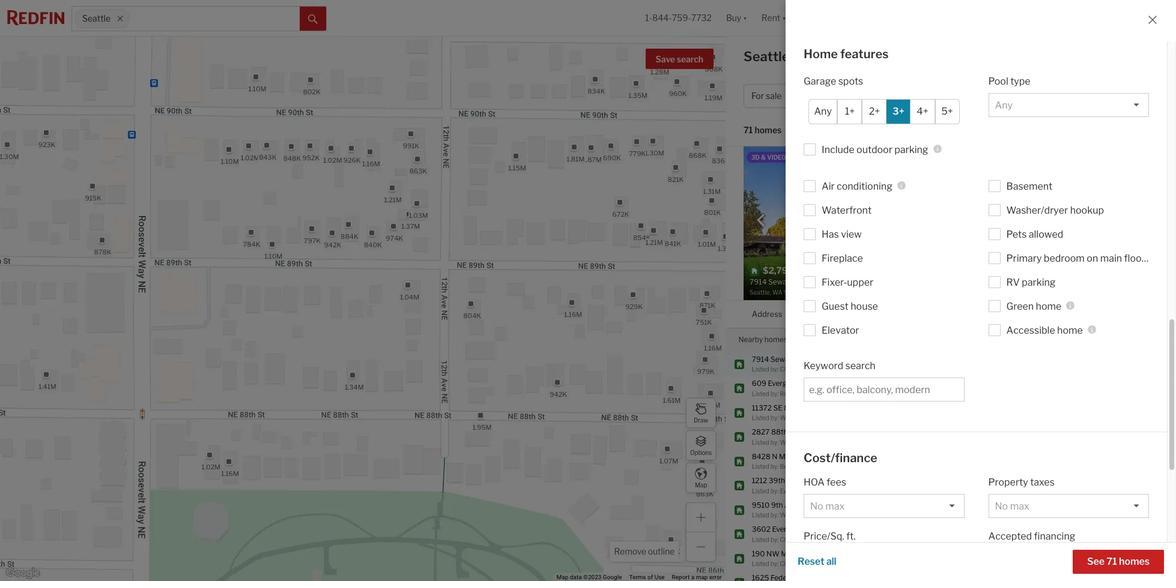 Task type: vqa. For each thing, say whether or not it's contained in the screenshot.
House, Townhouse, Other
yes



Task type: locate. For each thing, give the bounding box(es) containing it.
homes left that
[[765, 335, 788, 344]]

0 vertical spatial parking
[[895, 144, 929, 155]]

down
[[1064, 166, 1082, 175]]

seward inside 7914 seward park ave s listed by: compass listing agent: bob bennion
[[771, 355, 796, 364]]

guest house
[[822, 301, 878, 312]]

days for 190 days
[[1113, 433, 1129, 442]]

0 horizontal spatial 942k
[[324, 241, 341, 249]]

9 listed from the top
[[752, 561, 770, 568]]

rd inside 609 evergreen point rd listed by: realogics sotheby's int'l rlty
[[823, 379, 833, 388]]

6 by: from the top
[[771, 488, 779, 495]]

868k inside 868k 1.15m
[[689, 151, 707, 159]]

5 listed from the top
[[752, 463, 770, 470]]

favorite this home image
[[1149, 429, 1163, 443], [1149, 502, 1163, 516], [1149, 575, 1163, 582]]

by: down 190 nw madrona ln link
[[771, 561, 779, 568]]

ave inside 9510 9th ave nw listed by: windermere re greenwood
[[785, 501, 797, 510]]

0 vertical spatial map
[[695, 482, 707, 489]]

evergreen inside 609 evergreen point rd listed by: realogics sotheby's int'l rlty
[[768, 379, 802, 388]]

location
[[826, 309, 858, 319]]

ave inside '1212 39th ave e listed by: ewing & clark, inc. washington park'
[[787, 476, 800, 485]]

home
[[1036, 301, 1062, 312], [1057, 325, 1083, 336]]

by:
[[771, 366, 779, 373], [771, 390, 779, 397], [771, 415, 779, 422], [771, 439, 779, 446], [771, 463, 779, 470], [771, 488, 779, 495], [771, 512, 779, 519], [771, 536, 779, 543], [771, 561, 779, 568]]

homes inside button
[[1119, 556, 1150, 568]]

None search field
[[130, 7, 300, 31]]

0 horizontal spatial mercer
[[779, 452, 803, 461]]

190 for 190 nw madrona ln listed by: compass listing agent: ned hosford
[[752, 549, 765, 558]]

listed down 1212
[[752, 488, 770, 495]]

ave right 9th
[[785, 501, 797, 510]]

list box for hoa fees
[[804, 494, 965, 519]]

real up the hunts
[[817, 415, 829, 422]]

1 vertical spatial parking
[[1022, 277, 1056, 288]]

real for ne
[[817, 439, 829, 446]]

8428 n mercer way link
[[752, 452, 820, 462]]

by: inside 9510 9th ave nw listed by: windermere re greenwood
[[771, 512, 779, 519]]

point down re
[[808, 525, 826, 534]]

real inside 2827 88th ave ne listed by: windermere real estate/east
[[817, 439, 829, 446]]

by: inside 2827 88th ave ne listed by: windermere real estate/east
[[771, 439, 779, 446]]

1.81m
[[567, 154, 585, 163]]

agent: left tere
[[830, 536, 849, 543]]

4+
[[917, 106, 929, 117]]

1 estate/east from the top
[[830, 415, 863, 422]]

favorite this home image down favorite this home icon
[[1149, 575, 1163, 582]]

1 vertical spatial &
[[798, 488, 803, 495]]

868k for 868k 1.15m
[[689, 151, 707, 159]]

0 vertical spatial windermere
[[780, 415, 815, 422]]

by: down 39th
[[771, 488, 779, 495]]

2 agent: from the top
[[830, 536, 849, 543]]

1 horizontal spatial &
[[798, 488, 803, 495]]

3 windermere from the top
[[780, 512, 815, 519]]

2 real from the top
[[817, 439, 829, 446]]

studio+ / 2.5+ ba button
[[972, 84, 1069, 108]]

compass down madrona
[[780, 561, 810, 568]]

listing for ln
[[810, 561, 829, 568]]

parking up 'green home' at the bottom right
[[1022, 277, 1056, 288]]

listing inside 3602 evergreen point rd listed by: compass listing agent: tere foster
[[810, 536, 829, 543]]

0 horizontal spatial 863k
[[410, 166, 427, 175]]

rd up "sotheby's"
[[823, 379, 833, 388]]

e.g. office, balcony, modern text field
[[809, 384, 959, 396]]

st
[[803, 403, 811, 412]]

homes right the 362
[[1119, 556, 1150, 568]]

0 vertical spatial estate/east
[[830, 415, 863, 422]]

listing inside 7914 seward park ave s listed by: compass listing agent: bob bennion
[[810, 366, 829, 373]]

1 vertical spatial compass
[[780, 536, 810, 543]]

nw down clark,
[[799, 501, 812, 510]]

$2,837
[[1061, 530, 1085, 539]]

berkshire
[[780, 463, 807, 470]]

spots
[[839, 75, 864, 87]]

3602
[[752, 525, 771, 534]]

1.17m
[[703, 401, 720, 410]]

0 vertical spatial 190
[[1099, 433, 1112, 442]]

0 vertical spatial compass
[[780, 366, 810, 373]]

1 by: from the top
[[771, 366, 779, 373]]

agent: down s
[[830, 366, 849, 373]]

9 by: from the top
[[771, 561, 779, 568]]

by: down the n
[[771, 463, 779, 470]]

1.21m up 1.37m
[[384, 195, 402, 204]]

elevator
[[822, 325, 859, 336]]

2 vertical spatial homes
[[1119, 556, 1150, 568]]

5
[[951, 433, 956, 442], [951, 505, 956, 515]]

6,520
[[1012, 530, 1033, 539]]

3 compass from the top
[[780, 561, 810, 568]]

listed inside 9510 9th ave nw listed by: windermere re greenwood
[[752, 512, 770, 519]]

1 windermere from the top
[[780, 415, 815, 422]]

0 vertical spatial listing
[[810, 366, 829, 373]]

3 agent: from the top
[[830, 561, 849, 568]]

878k
[[94, 248, 111, 256]]

option group
[[809, 99, 960, 124]]

evergreen inside 3602 evergreen point rd listed by: compass listing agent: tere foster
[[772, 525, 807, 534]]

remove outline
[[614, 547, 675, 557]]

1 horizontal spatial 190
[[1099, 433, 1112, 442]]

listed inside 2827 88th ave ne listed by: windermere real estate/east
[[752, 439, 770, 446]]

1 horizontal spatial 1.21m
[[646, 238, 663, 246]]

2 vertical spatial nw
[[767, 549, 780, 558]]

0 vertical spatial 5
[[951, 433, 956, 442]]

71 up 3d
[[744, 125, 753, 135]]

0 vertical spatial rd
[[823, 379, 833, 388]]

remove
[[614, 547, 646, 557]]

1 listed from the top
[[752, 366, 770, 373]]

1 horizontal spatial parking
[[1022, 277, 1056, 288]]

1 vertical spatial a
[[691, 574, 695, 581]]

home for accessible home
[[1057, 325, 1083, 336]]

0 vertical spatial 71
[[744, 125, 753, 135]]

tour
[[788, 154, 804, 161]]

1 horizontal spatial a
[[1084, 166, 1088, 175]]

868k
[[705, 65, 723, 73], [689, 151, 707, 159]]

favorite this home image up favorite this home icon
[[1149, 502, 1163, 516]]

listed inside 3602 evergreen point rd listed by: compass listing agent: tere foster
[[752, 536, 770, 543]]

point
[[804, 379, 822, 388], [847, 433, 865, 442], [808, 525, 826, 534], [861, 530, 879, 539]]

nw right hs
[[847, 463, 858, 470]]

nw inside 190 nw madrona ln listed by: compass listing agent: ned hosford
[[767, 549, 780, 558]]

accessible
[[1007, 325, 1055, 336]]

0 vertical spatial days
[[1024, 211, 1040, 220]]

rd inside 3602 evergreen point rd listed by: compass listing agent: tere foster
[[827, 525, 837, 534]]

2 listing from the top
[[810, 536, 829, 543]]

1.21m for 1.21m
[[646, 238, 663, 246]]

home up accessible home
[[1036, 301, 1062, 312]]

by: inside 609 evergreen point rd listed by: realogics sotheby's int'l rlty
[[771, 390, 779, 397]]

1.21m left the 841k
[[646, 238, 663, 246]]

draw
[[694, 417, 708, 424]]

1 vertical spatial nw
[[799, 501, 812, 510]]

by: down 88th
[[771, 439, 779, 446]]

list box
[[989, 93, 1149, 117], [804, 494, 965, 519], [989, 494, 1149, 519], [804, 549, 875, 573], [894, 549, 965, 573], [989, 549, 1149, 573]]

windermere for st
[[780, 415, 815, 422]]

0 vertical spatial homes
[[755, 125, 782, 135]]

by: for 1212
[[771, 488, 779, 495]]

848k
[[283, 154, 301, 162]]

0 horizontal spatial &
[[761, 154, 766, 161]]

1 vertical spatial homes
[[765, 335, 788, 344]]

listing up ln
[[810, 536, 829, 543]]

listing inside 190 nw madrona ln listed by: compass listing agent: ned hosford
[[810, 561, 829, 568]]

home features
[[804, 47, 889, 61]]

$/sq.ft.
[[1061, 309, 1089, 319]]

size
[[1082, 211, 1096, 220]]

1 horizontal spatial map
[[695, 482, 707, 489]]

2+ radio
[[862, 99, 887, 124]]

listed down 7914
[[752, 366, 770, 373]]

map inside 'button'
[[695, 482, 707, 489]]

1.36m
[[718, 244, 737, 253]]

190 nw madrona ln link
[[752, 549, 821, 559]]

2 favorite this home image from the top
[[1149, 502, 1163, 516]]

362
[[1099, 554, 1112, 563]]

agent: inside 3602 evergreen point rd listed by: compass listing agent: tere foster
[[830, 536, 849, 543]]

days right $675
[[1113, 433, 1129, 442]]

1 vertical spatial rd
[[827, 525, 837, 534]]

362 days
[[1099, 554, 1130, 563]]

the highlands
[[826, 554, 874, 563]]

1 5 from the top
[[951, 433, 956, 442]]

seattle
[[82, 13, 111, 24]]

search right save
[[677, 54, 704, 64]]

private, stunning estate - an urban oasis, surrounded by gorgeous gardens and located down a quiet lane with lake views....
[[961, 157, 1146, 185]]

ave inside 2827 88th ave ne listed by: windermere real estate/east
[[790, 428, 802, 437]]

homes up video
[[755, 125, 782, 135]]

way
[[805, 452, 820, 461]]

1 vertical spatial real
[[817, 439, 829, 446]]

with
[[1124, 166, 1138, 175]]

863k down 831k
[[696, 490, 714, 498]]

2 vertical spatial agent:
[[830, 561, 849, 568]]

listed down "8428"
[[752, 463, 770, 470]]

home down $/sq.ft.
[[1057, 325, 1083, 336]]

3+ radio
[[886, 99, 911, 124]]

0 vertical spatial &
[[761, 154, 766, 161]]

0 horizontal spatial nw
[[767, 549, 780, 558]]

4 listed from the top
[[752, 439, 770, 446]]

se
[[774, 403, 783, 412]]

2 by: from the top
[[771, 390, 779, 397]]

windermere up 3602 evergreen point rd link
[[780, 512, 815, 519]]

0 vertical spatial nw
[[847, 463, 858, 470]]

1 horizontal spatial 1.02m
[[241, 154, 260, 162]]

park down island
[[868, 481, 883, 490]]

by: down the se
[[771, 415, 779, 422]]

days
[[1024, 211, 1040, 220], [1113, 433, 1129, 442], [1114, 554, 1130, 563]]

listing up 609 evergreen point rd listed by: realogics sotheby's int'l rlty
[[810, 366, 829, 373]]

841k
[[665, 240, 681, 248]]

2 vertical spatial compass
[[780, 561, 810, 568]]

182
[[1009, 211, 1022, 220]]

by: inside '1212 39th ave e listed by: ewing & clark, inc. washington park'
[[771, 488, 779, 495]]

190 nw madrona ln listed by: compass listing agent: ned hosford
[[752, 549, 886, 568]]

listed down 9510
[[752, 512, 770, 519]]

1.07m
[[660, 457, 678, 465]]

1 vertical spatial map
[[557, 574, 569, 581]]

7 listed from the top
[[752, 512, 770, 519]]

2 horizontal spatial nw
[[847, 463, 858, 470]]

0 vertical spatial real
[[817, 415, 829, 422]]

1 vertical spatial windermere
[[780, 439, 815, 446]]

listed inside '1212 39th ave e listed by: ewing & clark, inc. washington park'
[[752, 488, 770, 495]]

hoa
[[804, 477, 825, 488]]

pets allowed
[[1007, 229, 1064, 240]]

1 vertical spatial 1.21m
[[646, 238, 663, 246]]

1 listing from the top
[[810, 366, 829, 373]]

windermere for nw
[[780, 512, 815, 519]]

& right 3d
[[761, 154, 766, 161]]

estate/east up hunts point
[[830, 415, 863, 422]]

nw inside 9510 9th ave nw listed by: windermere re greenwood
[[799, 501, 812, 510]]

0 horizontal spatial 1.21m
[[384, 195, 402, 204]]

compass for madrona
[[780, 561, 810, 568]]

ne
[[804, 428, 814, 437]]

parking right outdoor
[[895, 144, 929, 155]]

3 listed from the top
[[752, 415, 770, 422]]

0 vertical spatial favorite this home image
[[1149, 429, 1163, 443]]

listed for 11372
[[752, 415, 770, 422]]

listed inside 8428 n mercer way listed by: berkshire hathaway hs nw
[[752, 463, 770, 470]]

0 horizontal spatial search
[[677, 54, 704, 64]]

4+ radio
[[911, 99, 935, 124]]

type
[[1011, 75, 1031, 87]]

search for keyword search
[[846, 360, 876, 372]]

ave left s
[[815, 355, 828, 364]]

option group containing any
[[809, 99, 960, 124]]

days right 182
[[1024, 211, 1040, 220]]

by: for 190
[[771, 561, 779, 568]]

0 vertical spatial home
[[1036, 301, 1062, 312]]

2 listed from the top
[[752, 390, 770, 397]]

2827
[[752, 428, 770, 437]]

ave for nw
[[785, 501, 797, 510]]

1 vertical spatial home
[[1057, 325, 1083, 336]]

by: for 9510
[[771, 512, 779, 519]]

82nd
[[784, 403, 802, 412]]

7 by: from the top
[[771, 512, 779, 519]]

8 by: from the top
[[771, 536, 779, 543]]

windermere inside 9510 9th ave nw listed by: windermere re greenwood
[[780, 512, 815, 519]]

parking
[[895, 144, 929, 155], [1022, 277, 1056, 288]]

1 vertical spatial 868k
[[689, 151, 707, 159]]

list box for pool type
[[989, 93, 1149, 117]]

71 right "see"
[[1107, 556, 1117, 568]]

agent: left ned
[[830, 561, 849, 568]]

1 favorite this home image from the top
[[1149, 429, 1163, 443]]

compass down the 7914 seward park ave s link
[[780, 366, 810, 373]]

1 real from the top
[[817, 415, 829, 422]]

for sale
[[752, 91, 782, 101]]

190 down the 3602
[[752, 549, 765, 558]]

listed for 8428
[[752, 463, 770, 470]]

822k
[[663, 548, 680, 556]]

190
[[1099, 433, 1112, 442], [752, 549, 765, 558]]

1212
[[752, 476, 767, 485]]

map left data
[[557, 574, 569, 581]]

park down 'nearby homes that match your criteria'
[[798, 355, 813, 364]]

gardens
[[994, 166, 1022, 175]]

1.21m
[[384, 195, 402, 204], [646, 238, 663, 246]]

listed inside 11372 se 82nd st listed by: windermere real estate/east
[[752, 415, 770, 422]]

listed down 2827
[[752, 439, 770, 446]]

real inside 11372 se 82nd st listed by: windermere real estate/east
[[817, 415, 829, 422]]

windermere down the 82nd
[[780, 415, 815, 422]]

1 vertical spatial days
[[1113, 433, 1129, 442]]

1 compass from the top
[[780, 366, 810, 373]]

1.21m 1.37m
[[384, 195, 420, 230]]

see 71 homes
[[1087, 556, 1150, 568]]

0 vertical spatial 1.21m
[[384, 195, 402, 204]]

2 5 from the top
[[951, 505, 956, 515]]

0 vertical spatial 863k
[[410, 166, 427, 175]]

previous button image
[[755, 214, 767, 226]]

point up "sotheby's"
[[804, 379, 822, 388]]

2 estate/east from the top
[[830, 439, 863, 446]]

rd down greenwood
[[827, 525, 837, 534]]

search down criteria
[[846, 360, 876, 372]]

homes for nearby
[[765, 335, 788, 344]]

seward park
[[826, 360, 868, 369]]

real up way
[[817, 439, 829, 446]]

compass for point
[[780, 536, 810, 543]]

0 vertical spatial 868k
[[705, 65, 723, 73]]

remove house, townhouse, other image
[[951, 93, 959, 100]]

estate/east inside 2827 88th ave ne listed by: windermere real estate/east
[[830, 439, 863, 446]]

11372 se 82nd st link
[[752, 403, 815, 413]]

google
[[603, 574, 622, 581]]

compass inside 190 nw madrona ln listed by: compass listing agent: ned hosford
[[780, 561, 810, 568]]

0 horizontal spatial seward
[[771, 355, 796, 364]]

821k
[[668, 175, 684, 184]]

nw inside 8428 n mercer way listed by: berkshire hathaway hs nw
[[847, 463, 858, 470]]

listed down 609
[[752, 390, 770, 397]]

1 vertical spatial estate/east
[[830, 439, 863, 446]]

2 vertical spatial days
[[1114, 554, 1130, 563]]

2 vertical spatial listing
[[810, 561, 829, 568]]

2 horizontal spatial 1.02m
[[323, 156, 342, 164]]

1 vertical spatial 863k
[[696, 490, 714, 498]]

air conditioning
[[822, 181, 893, 192]]

1 vertical spatial agent:
[[830, 536, 849, 543]]

park inside 7914 seward park ave s listed by: compass listing agent: bob bennion
[[798, 355, 813, 364]]

primary bedroom on main floor
[[1007, 253, 1146, 264]]

190 right $675
[[1099, 433, 1112, 442]]

park
[[798, 355, 813, 364], [853, 360, 868, 369], [868, 481, 883, 490]]

listed inside 190 nw madrona ln listed by: compass listing agent: ned hosford
[[752, 561, 770, 568]]

listed inside 609 evergreen point rd listed by: realogics sotheby's int'l rlty
[[752, 390, 770, 397]]

mercer up fees
[[826, 457, 850, 466]]

by: inside 3602 evergreen point rd listed by: compass listing agent: tere foster
[[771, 536, 779, 543]]

6 listed from the top
[[752, 488, 770, 495]]

926k
[[343, 156, 361, 164]]

listing down ln
[[810, 561, 829, 568]]

0 vertical spatial a
[[1084, 166, 1088, 175]]

5 by: from the top
[[771, 463, 779, 470]]

9th
[[771, 501, 783, 510]]

1.21m inside 1.21m 1.37m
[[384, 195, 402, 204]]

map down 831k
[[695, 482, 707, 489]]

a left map
[[691, 574, 695, 581]]

0 vertical spatial search
[[677, 54, 704, 64]]

compass down 3602 evergreen point rd link
[[780, 536, 810, 543]]

island
[[851, 457, 871, 466]]

190 inside 190 nw madrona ln listed by: compass listing agent: ned hosford
[[752, 549, 765, 558]]

1 horizontal spatial nw
[[799, 501, 812, 510]]

8428 n mercer way listed by: berkshire hathaway hs nw
[[752, 452, 858, 470]]

listed down 190 nw madrona ln link
[[752, 561, 770, 568]]

remove outline button
[[610, 542, 679, 562]]

1 agent: from the top
[[830, 366, 849, 373]]

seward
[[771, 355, 796, 364], [826, 360, 851, 369]]

1 vertical spatial 71
[[1107, 556, 1117, 568]]

by: down the 7914 seward park ave s link
[[771, 366, 779, 373]]

1 horizontal spatial search
[[846, 360, 876, 372]]

a inside private, stunning estate - an urban oasis, surrounded by gorgeous gardens and located down a quiet lane with lake views....
[[1084, 166, 1088, 175]]

7914 seward park ave s listed by: compass listing agent: bob bennion
[[752, 355, 886, 373]]

nw left madrona
[[767, 549, 780, 558]]

868k left 836k
[[689, 151, 707, 159]]

0 horizontal spatial 71
[[744, 125, 753, 135]]

2 windermere from the top
[[780, 439, 815, 446]]

mercer up the berkshire
[[779, 452, 803, 461]]

1 vertical spatial listing
[[810, 536, 829, 543]]

allowed
[[1029, 229, 1064, 240]]

park down criteria
[[853, 360, 868, 369]]

by: inside 190 nw madrona ln listed by: compass listing agent: ned hosford
[[771, 561, 779, 568]]

fixer-upper
[[822, 277, 874, 288]]

address
[[752, 309, 783, 319]]

point right the hunts
[[847, 433, 865, 442]]

studio+ / 2.5+ ba
[[980, 91, 1047, 101]]

$/sq.ft. button
[[1061, 301, 1089, 328]]

3 listing from the top
[[810, 561, 829, 568]]

park inside '1212 39th ave e listed by: ewing & clark, inc. washington park'
[[868, 481, 883, 490]]

has
[[822, 229, 839, 240]]

hill
[[849, 505, 860, 515]]

hookup
[[1070, 205, 1104, 216]]

1 vertical spatial favorite this home image
[[1149, 502, 1163, 516]]

1 vertical spatial 5
[[951, 505, 956, 515]]

favorite this home image
[[1149, 551, 1163, 565]]

868k up 1.19m on the top right of page
[[705, 65, 723, 73]]

1 horizontal spatial 1.30m
[[645, 149, 664, 157]]

favorite this home image for 4,290
[[1149, 429, 1163, 443]]

listed down the 3602
[[752, 536, 770, 543]]

save search button
[[646, 49, 714, 69]]

rd for evergreen point
[[827, 525, 837, 534]]

868k for 868k
[[705, 65, 723, 73]]

windermere down ne
[[780, 439, 815, 446]]

a down oasis,
[[1084, 166, 1088, 175]]

agent: inside 190 nw madrona ln listed by: compass listing agent: ned hosford
[[830, 561, 849, 568]]

863k down 991k
[[410, 166, 427, 175]]

2 vertical spatial windermere
[[780, 512, 815, 519]]

by: down 9th
[[771, 512, 779, 519]]

search inside button
[[677, 54, 704, 64]]

0 horizontal spatial 190
[[752, 549, 765, 558]]

foster
[[864, 536, 882, 543]]

by: inside 11372 se 82nd st listed by: windermere real estate/east
[[771, 415, 779, 422]]

by: inside 8428 n mercer way listed by: berkshire hathaway hs nw
[[771, 463, 779, 470]]

search for save search
[[677, 54, 704, 64]]

71 inside button
[[1107, 556, 1117, 568]]

estate/east for ne
[[830, 439, 863, 446]]

by: for 609
[[771, 390, 779, 397]]

1 vertical spatial search
[[846, 360, 876, 372]]

agent: for ln
[[830, 561, 849, 568]]

ave left e
[[787, 476, 800, 485]]

2 vertical spatial favorite this home image
[[1149, 575, 1163, 582]]

by: up the se
[[771, 390, 779, 397]]

0 vertical spatial agent:
[[830, 366, 849, 373]]

estate/east up cost/finance
[[830, 439, 863, 446]]

compass inside 3602 evergreen point rd listed by: compass listing agent: tere foster
[[780, 536, 810, 543]]

windermere inside 11372 se 82nd st listed by: windermere real estate/east
[[780, 415, 815, 422]]

2 compass from the top
[[780, 536, 810, 543]]

terms of use link
[[629, 574, 665, 581]]

•
[[1134, 91, 1137, 101]]

ave left ne
[[790, 428, 802, 437]]

windermere for ne
[[780, 439, 815, 446]]

listed down 11372
[[752, 415, 770, 422]]

1 horizontal spatial 71
[[1107, 556, 1117, 568]]

0 horizontal spatial map
[[557, 574, 569, 581]]

4,380
[[1012, 505, 1033, 515]]

5 left the 4
[[951, 433, 956, 442]]

1 horizontal spatial 942k
[[550, 390, 567, 399]]

days right the 362
[[1114, 554, 1130, 563]]

5 left 3.5
[[951, 505, 956, 515]]

favorite this home image right 190 days at the right of the page
[[1149, 429, 1163, 443]]

realogics
[[780, 390, 808, 397]]

1 vertical spatial 190
[[752, 549, 765, 558]]

4 by: from the top
[[771, 439, 779, 446]]

& down e
[[798, 488, 803, 495]]

3 by: from the top
[[771, 415, 779, 422]]

windermere inside 2827 88th ave ne listed by: windermere real estate/east
[[780, 439, 815, 446]]

8 listed from the top
[[752, 536, 770, 543]]

estate/east inside 11372 se 82nd st listed by: windermere real estate/east
[[830, 415, 863, 422]]

point inside 609 evergreen point rd listed by: realogics sotheby's int'l rlty
[[804, 379, 822, 388]]

by: up 190 nw madrona ln link
[[771, 536, 779, 543]]



Task type: describe. For each thing, give the bounding box(es) containing it.
2 vertical spatial 1.10m
[[264, 252, 283, 261]]

evergreen for 3602
[[772, 525, 807, 534]]

960k
[[669, 89, 687, 97]]

all filters • 6 button
[[1074, 84, 1152, 108]]

submit search image
[[308, 14, 318, 24]]

0 vertical spatial 942k
[[324, 241, 341, 249]]

3602 evergreen point rd link
[[752, 525, 837, 535]]

stunning
[[988, 157, 1017, 166]]

fireplace
[[822, 253, 863, 264]]

884k
[[341, 232, 358, 241]]

evergreen for 609
[[768, 379, 802, 388]]

agent: for rd
[[830, 536, 849, 543]]

rlty
[[850, 390, 861, 397]]

nearby homes that match your criteria
[[739, 335, 868, 344]]

homes for 71
[[755, 125, 782, 135]]

923k
[[38, 140, 55, 149]]

point inside 3602 evergreen point rd listed by: compass listing agent: tere foster
[[808, 525, 826, 534]]

hunts point
[[826, 433, 865, 442]]

madrona
[[781, 549, 811, 558]]

address button
[[752, 301, 783, 328]]

video
[[767, 154, 786, 161]]

by: for 2827
[[771, 439, 779, 446]]

1.21m for 1.21m 1.37m
[[384, 195, 402, 204]]

listed for 190
[[752, 561, 770, 568]]

real for st
[[817, 415, 829, 422]]

5 for 4
[[951, 433, 956, 442]]

listed inside 7914 seward park ave s listed by: compass listing agent: bob bennion
[[752, 366, 770, 373]]

/
[[1013, 91, 1016, 101]]

estate/east for st
[[830, 415, 863, 422]]

x-out this home image
[[984, 279, 998, 294]]

listed for 2827
[[752, 439, 770, 446]]

garage spots
[[804, 75, 864, 87]]

by: for 3602
[[771, 536, 779, 543]]

basement
[[1007, 181, 1053, 192]]

5 for 3.5
[[951, 505, 956, 515]]

844-
[[652, 13, 672, 23]]

save
[[656, 54, 675, 64]]

draw button
[[686, 398, 716, 428]]

criteria
[[844, 335, 868, 344]]

1.03m
[[409, 211, 428, 220]]

by: for 11372
[[771, 415, 779, 422]]

listed for 609
[[752, 390, 770, 397]]

1+ radio
[[838, 99, 862, 124]]

0 horizontal spatial parking
[[895, 144, 929, 155]]

1-844-759-7732 link
[[645, 13, 712, 23]]

1.04m
[[400, 293, 419, 301]]

hs
[[838, 463, 846, 470]]

ave inside 7914 seward park ave s listed by: compass listing agent: bob bennion
[[815, 355, 828, 364]]

1 vertical spatial 1.10m
[[221, 157, 239, 166]]

oasis,
[[1077, 157, 1096, 166]]

view
[[841, 229, 862, 240]]

ave for ne
[[790, 428, 802, 437]]

lake
[[961, 176, 977, 185]]

agent: inside 7914 seward park ave s listed by: compass listing agent: bob bennion
[[830, 366, 849, 373]]

list box for property taxes
[[989, 494, 1149, 519]]

all filters • 6
[[1096, 91, 1144, 101]]

ft.
[[847, 531, 856, 543]]

redfin
[[972, 211, 994, 220]]

5+ radio
[[935, 99, 960, 124]]

compass inside 7914 seward park ave s listed by: compass listing agent: bob bennion
[[780, 366, 810, 373]]

$21,500,000
[[881, 384, 925, 393]]

favorite button image
[[928, 150, 948, 170]]

price button
[[810, 84, 861, 108]]

fixer-
[[822, 277, 847, 288]]

3d & video tour
[[752, 154, 804, 161]]

views....
[[979, 176, 1004, 185]]

1212 39th ave e link
[[752, 476, 815, 486]]

remove studio+ / 2.5+ ba image
[[1053, 93, 1060, 100]]

ave for e
[[787, 476, 800, 485]]

house
[[851, 301, 878, 312]]

financing
[[1034, 531, 1076, 543]]

ba
[[1037, 91, 1047, 101]]

days for 182 days
[[1024, 211, 1040, 220]]

map for map
[[695, 482, 707, 489]]

0 horizontal spatial 1.30m
[[0, 152, 19, 161]]

nearby
[[739, 335, 763, 344]]

crown hill
[[826, 505, 860, 515]]

979k
[[697, 368, 715, 376]]

1 vertical spatial 942k
[[550, 390, 567, 399]]

of
[[648, 574, 653, 581]]

favorite this home image for 4,380
[[1149, 502, 1163, 516]]

washington
[[826, 481, 866, 490]]

3 favorite this home image from the top
[[1149, 575, 1163, 582]]

3+
[[893, 106, 905, 117]]

1 horizontal spatial 863k
[[696, 490, 714, 498]]

1 horizontal spatial mercer
[[826, 457, 850, 466]]

by: inside 7914 seward park ave s listed by: compass listing agent: bob bennion
[[771, 366, 779, 373]]

sq.ft. button
[[1012, 301, 1033, 328]]

871k
[[700, 301, 716, 310]]

listed for 9510
[[752, 512, 770, 519]]

washer/dryer hookup
[[1007, 205, 1104, 216]]

hosford
[[863, 561, 886, 568]]

mercer inside 8428 n mercer way listed by: berkshire hathaway hs nw
[[779, 452, 803, 461]]

days for 362 days
[[1114, 554, 1130, 563]]

all
[[1096, 91, 1107, 101]]

listed for 1212
[[752, 488, 770, 495]]

point right ft. on the bottom of the page
[[861, 530, 879, 539]]

filters
[[1109, 91, 1132, 101]]

map region
[[0, 0, 752, 582]]

google image
[[3, 566, 43, 582]]

listing for rd
[[810, 536, 829, 543]]

accepted
[[989, 531, 1032, 543]]

by: for 8428
[[771, 463, 779, 470]]

672k
[[612, 210, 629, 218]]

1.15m
[[508, 164, 526, 172]]

0 vertical spatial 1.10m
[[248, 84, 266, 93]]

remove seattle image
[[116, 15, 124, 22]]

Any radio
[[809, 99, 838, 124]]

915k
[[85, 194, 101, 202]]

7732
[[691, 13, 712, 23]]

hunts
[[826, 433, 846, 442]]

843k
[[259, 153, 277, 161]]

townhouse,
[[903, 91, 950, 101]]

green
[[1007, 301, 1034, 312]]

1.37m
[[401, 222, 420, 230]]

1.19m
[[705, 93, 723, 102]]

3.5
[[982, 505, 992, 515]]

use
[[655, 574, 665, 581]]

options button
[[686, 431, 716, 461]]

0 horizontal spatial a
[[691, 574, 695, 581]]

baths button
[[982, 301, 1003, 328]]

map data ©2023 google
[[557, 574, 622, 581]]

home for green home
[[1036, 301, 1062, 312]]

182 days
[[1009, 211, 1040, 220]]

190 for 190 days
[[1099, 433, 1112, 442]]

house,
[[873, 91, 901, 101]]

listed for 3602
[[752, 536, 770, 543]]

photo of 7914 seward park ave s, seattle, wa 98118 image
[[744, 147, 951, 300]]

751k
[[696, 318, 712, 326]]

baths
[[982, 309, 1003, 319]]

map for map data ©2023 google
[[557, 574, 569, 581]]

favorite button checkbox
[[928, 150, 948, 170]]

1 horizontal spatial seward
[[826, 360, 851, 369]]

7,380
[[1012, 481, 1032, 490]]

0 horizontal spatial 1.02m
[[202, 463, 221, 471]]

868k 1.15m
[[508, 151, 707, 172]]

map button
[[686, 463, 716, 493]]

terms of use
[[629, 574, 665, 581]]

11372 se 82nd st listed by: windermere real estate/east
[[752, 403, 863, 422]]

report
[[672, 574, 690, 581]]

fees
[[827, 477, 846, 488]]

green home
[[1007, 301, 1062, 312]]

& inside '1212 39th ave e listed by: ewing & clark, inc. washington park'
[[798, 488, 803, 495]]

keyword search
[[804, 360, 876, 372]]

$2,895,000
[[881, 433, 922, 442]]

1.61m
[[663, 396, 681, 405]]

2827 88th ave ne link
[[752, 428, 815, 438]]

952k
[[302, 154, 320, 162]]

rd for medina
[[823, 379, 833, 388]]

list box for accepted financing
[[989, 549, 1149, 573]]

863k inside 848k 863k
[[410, 166, 427, 175]]

sotheby's
[[809, 390, 837, 397]]

609 evergreen point rd listed by: realogics sotheby's int'l rlty
[[752, 379, 861, 397]]

784k
[[243, 240, 260, 248]]

7914 seward park ave s link
[[752, 355, 834, 365]]

error
[[710, 574, 722, 581]]

property taxes
[[989, 477, 1055, 488]]



